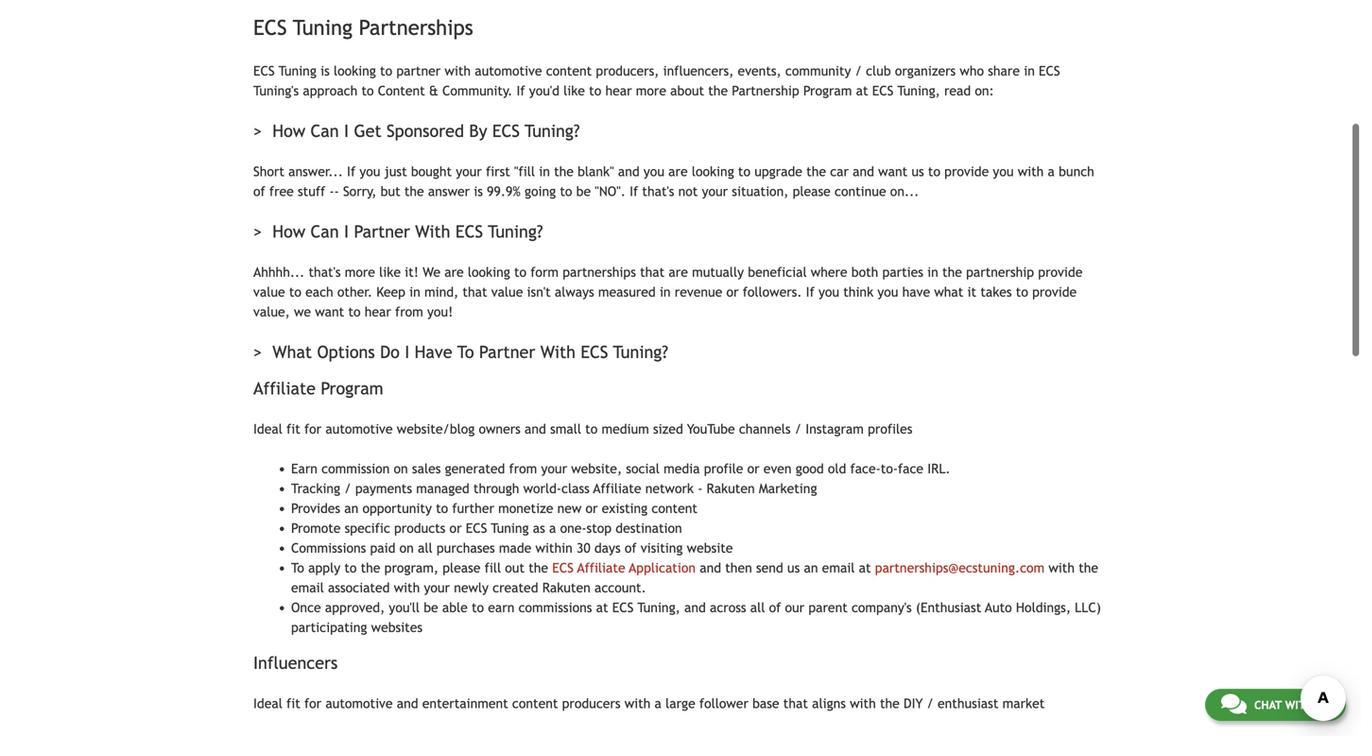 Task type: vqa. For each thing, say whether or not it's contained in the screenshot.
products
yes



Task type: describe. For each thing, give the bounding box(es) containing it.
influencers
[[253, 653, 338, 673]]

a inside short answer... if you just bought your first "fill in the blank" and you are looking to upgrade the car and want us to provide you with a bunch of free stuff -- sorry, but the answer is 99.9% going to be "no". if that's not your situation, please continue on...
[[1048, 164, 1055, 179]]

0 vertical spatial on
[[394, 461, 408, 477]]

youtube
[[687, 422, 735, 437]]

0 vertical spatial tuning?
[[525, 121, 580, 141]]

out
[[505, 561, 525, 576]]

website,
[[571, 461, 622, 477]]

1 vertical spatial an
[[804, 561, 818, 576]]

provide inside short answer... if you just bought your first "fill in the blank" and you are looking to upgrade the car and want us to provide you with a bunch of free stuff -- sorry, but the answer is 99.9% going to be "no". if that's not your situation, please continue on...
[[945, 164, 989, 179]]

and up "no".
[[618, 164, 640, 179]]

your up answer
[[456, 164, 482, 179]]

world-
[[523, 481, 562, 496]]

entertainment
[[422, 696, 508, 711]]

club
[[866, 63, 891, 78]]

by
[[469, 121, 487, 141]]

it!
[[405, 265, 419, 280]]

and down website
[[700, 561, 721, 576]]

- left sorry, at the top of page
[[334, 184, 339, 199]]

(enthusiast
[[916, 600, 982, 615]]

medium
[[602, 422, 649, 437]]

you right blank"
[[644, 164, 665, 179]]

0 horizontal spatial program
[[321, 379, 383, 399]]

products
[[394, 521, 446, 536]]

chat
[[1255, 699, 1282, 712]]

get
[[354, 121, 382, 141]]

generated
[[445, 461, 505, 477]]

further
[[452, 501, 494, 516]]

the right but
[[405, 184, 424, 199]]

2 vertical spatial tuning?
[[613, 342, 668, 362]]

2 vertical spatial a
[[655, 696, 662, 711]]

llc)
[[1075, 600, 1101, 615]]

to-
[[881, 461, 898, 477]]

/ right diy
[[927, 696, 934, 711]]

the left diy
[[880, 696, 900, 711]]

partner
[[396, 63, 441, 78]]

>  how for >  how can i get sponsored by ecs tuning?
[[253, 121, 305, 141]]

in inside ecs tuning is looking to partner with automotive content producers, influencers, events, community / club organizers who share in ecs tuning's approach to content & community. if you'd like to hear more about the partnership program at ecs tuning, read on:
[[1024, 63, 1035, 78]]

0 horizontal spatial partner
[[354, 222, 410, 242]]

can for partner
[[311, 222, 339, 242]]

specific
[[345, 521, 390, 536]]

"no".
[[595, 184, 626, 199]]

comments image
[[1221, 693, 1247, 716]]

with right "aligns"
[[850, 696, 876, 711]]

even
[[764, 461, 792, 477]]

once
[[291, 600, 321, 615]]

we
[[423, 265, 441, 280]]

able
[[442, 600, 468, 615]]

think
[[844, 285, 874, 300]]

an inside the earn commission on sales generated from your website, social media profile or even good old face-to-face irl. tracking / payments managed through world-class affiliate network - rakuten marketing provides an opportunity to further monetize new or existing content promote specific products or ecs tuning as a one-stop destination commissions paid on all purchases made within 30 days of visiting website
[[344, 501, 359, 516]]

>  how for >  how can i partner with ecs tuning?
[[253, 222, 305, 242]]

for for ideal fit for automotive and entertainment content producers with a large follower base that aligns with the diy / enthusiast market
[[304, 696, 322, 711]]

earn
[[488, 600, 515, 615]]

looking inside ecs tuning is looking to partner with automotive content producers, influencers, events, community / club organizers who share in ecs tuning's approach to content & community. if you'd like to hear more about the partnership program at ecs tuning, read on:
[[334, 63, 376, 78]]

and left entertainment
[[397, 696, 418, 711]]

fit for ideal fit for automotive and entertainment content producers with a large follower base that aligns with the diy / enthusiast market
[[287, 696, 300, 711]]

a inside the earn commission on sales generated from your website, social media profile or even good old face-to-face irl. tracking / payments managed through world-class affiliate network - rakuten marketing provides an opportunity to further monetize new or existing content promote specific products or ecs tuning as a one-stop destination commissions paid on all purchases made within 30 days of visiting website
[[549, 521, 556, 536]]

ideal fit for automotive website/blog owners and small to medium sized youtube channels / instagram profiles
[[253, 422, 913, 437]]

fill
[[485, 561, 501, 576]]

have
[[415, 342, 452, 362]]

ecs inside once approved, you'll be able to earn commissions at ecs tuning, and across all of our parent company's (enthusiast auto holdings, llc) participating websites
[[612, 600, 634, 615]]

the left car
[[807, 164, 826, 179]]

continue
[[835, 184, 886, 199]]

application
[[629, 561, 696, 576]]

or inside ahhhh... that's more like it! we are looking to form partnerships that are mutually beneficial where both parties in the partnership provide value to each other. keep in mind, that value isn't always measured in revenue or followers. if you think you have what it takes to provide value, we want to hear from you!
[[727, 285, 739, 300]]

provides
[[291, 501, 340, 516]]

visiting
[[641, 541, 683, 556]]

community
[[786, 63, 851, 78]]

good
[[796, 461, 824, 477]]

are up "revenue"
[[669, 265, 688, 280]]

diy
[[904, 696, 923, 711]]

bought
[[411, 164, 452, 179]]

partnerships
[[359, 16, 473, 40]]

of inside short answer... if you just bought your first "fill in the blank" and you are looking to upgrade the car and want us to provide you with a bunch of free stuff -- sorry, but the answer is 99.9% going to be "no". if that's not your situation, please continue on...
[[253, 184, 265, 199]]

isn't
[[527, 285, 551, 300]]

2 vertical spatial content
[[512, 696, 558, 711]]

all inside once approved, you'll be able to earn commissions at ecs tuning, and across all of our parent company's (enthusiast auto holdings, llc) participating websites
[[750, 600, 765, 615]]

i for partner
[[344, 222, 349, 242]]

with inside short answer... if you just bought your first "fill in the blank" and you are looking to upgrade the car and want us to provide you with a bunch of free stuff -- sorry, but the answer is 99.9% going to be "no". if that's not your situation, please continue on...
[[1018, 164, 1044, 179]]

base
[[753, 696, 780, 711]]

is inside short answer... if you just bought your first "fill in the blank" and you are looking to upgrade the car and want us to provide you with a bunch of free stuff -- sorry, but the answer is 99.9% going to be "no". if that's not your situation, please continue on...
[[474, 184, 483, 199]]

channels
[[739, 422, 791, 437]]

your inside with the email associated with your newly created rakuten account.
[[424, 581, 450, 596]]

looking inside short answer... if you just bought your first "fill in the blank" and you are looking to upgrade the car and want us to provide you with a bunch of free stuff -- sorry, but the answer is 99.9% going to be "no". if that's not your situation, please continue on...
[[692, 164, 734, 179]]

at inside once approved, you'll be able to earn commissions at ecs tuning, and across all of our parent company's (enthusiast auto holdings, llc) participating websites
[[596, 600, 608, 615]]

the inside ecs tuning is looking to partner with automotive content producers, influencers, events, community / club organizers who share in ecs tuning's approach to content & community. if you'd like to hear more about the partnership program at ecs tuning, read on:
[[708, 83, 728, 98]]

the inside ahhhh... that's more like it! we are looking to form partnerships that are mutually beneficial where both parties in the partnership provide value to each other. keep in mind, that value isn't always measured in revenue or followers. if you think you have what it takes to provide value, we want to hear from you!
[[943, 265, 962, 280]]

face
[[898, 461, 924, 477]]

producers
[[562, 696, 621, 711]]

that's inside short answer... if you just bought your first "fill in the blank" and you are looking to upgrade the car and want us to provide you with a bunch of free stuff -- sorry, but the answer is 99.9% going to be "no". if that's not your situation, please continue on...
[[642, 184, 675, 199]]

you down parties
[[878, 285, 899, 300]]

like inside ahhhh... that's more like it! we are looking to form partnerships that are mutually beneficial where both parties in the partnership provide value to each other. keep in mind, that value isn't always measured in revenue or followers. if you think you have what it takes to provide value, we want to hear from you!
[[379, 265, 401, 280]]

mutually
[[692, 265, 744, 280]]

and up continue
[[853, 164, 875, 179]]

are inside short answer... if you just bought your first "fill in the blank" and you are looking to upgrade the car and want us to provide you with a bunch of free stuff -- sorry, but the answer is 99.9% going to be "no". if that's not your situation, please continue on...
[[669, 164, 688, 179]]

us inside short answer... if you just bought your first "fill in the blank" and you are looking to upgrade the car and want us to provide you with a bunch of free stuff -- sorry, but the answer is 99.9% going to be "no". if that's not your situation, please continue on...
[[912, 164, 924, 179]]

in down the it!
[[409, 285, 420, 300]]

you up sorry, at the top of page
[[360, 164, 380, 179]]

1 vertical spatial on
[[400, 541, 414, 556]]

0 vertical spatial that
[[640, 265, 665, 280]]

you down where
[[819, 285, 840, 300]]

enthusiast
[[938, 696, 999, 711]]

or left even on the right bottom of the page
[[748, 461, 760, 477]]

purchases
[[437, 541, 495, 556]]

each
[[306, 285, 333, 300]]

more inside ahhhh... that's more like it! we are looking to form partnerships that are mutually beneficial where both parties in the partnership provide value to each other. keep in mind, that value isn't always measured in revenue or followers. if you think you have what it takes to provide value, we want to hear from you!
[[345, 265, 375, 280]]

free
[[269, 184, 294, 199]]

chat with us
[[1255, 699, 1330, 712]]

content inside the earn commission on sales generated from your website, social media profile or even good old face-to-face irl. tracking / payments managed through world-class affiliate network - rakuten marketing provides an opportunity to further monetize new or existing content promote specific products or ecs tuning as a one-stop destination commissions paid on all purchases made within 30 days of visiting website
[[652, 501, 698, 516]]

want inside ahhhh... that's more like it! we are looking to form partnerships that are mutually beneficial where both parties in the partnership provide value to each other. keep in mind, that value isn't always measured in revenue or followers. if you think you have what it takes to provide value, we want to hear from you!
[[315, 304, 344, 320]]

once approved, you'll be able to earn commissions at ecs tuning, and across all of our parent company's (enthusiast auto holdings, llc) participating websites
[[291, 600, 1101, 635]]

2 vertical spatial provide
[[1033, 285, 1077, 300]]

and left small
[[525, 422, 546, 437]]

approved,
[[325, 600, 385, 615]]

1 vertical spatial at
[[859, 561, 871, 576]]

rakuten inside with the email associated with your newly created rakuten account.
[[542, 581, 591, 596]]

partnerships
[[563, 265, 636, 280]]

1 horizontal spatial partner
[[479, 342, 535, 362]]

>  what
[[253, 342, 312, 362]]

face-
[[850, 461, 881, 477]]

automotive for and
[[326, 696, 393, 711]]

just
[[384, 164, 407, 179]]

who
[[960, 63, 984, 78]]

payments
[[355, 481, 412, 496]]

0 horizontal spatial please
[[443, 561, 481, 576]]

events,
[[738, 63, 782, 78]]

answer...
[[288, 164, 343, 179]]

0 horizontal spatial to
[[291, 561, 304, 576]]

like inside ecs tuning is looking to partner with automotive content producers, influencers, events, community / club organizers who share in ecs tuning's approach to content & community. if you'd like to hear more about the partnership program at ecs tuning, read on:
[[564, 83, 585, 98]]

what
[[934, 285, 964, 300]]

program inside ecs tuning is looking to partner with automotive content producers, influencers, events, community / club organizers who share in ecs tuning's approach to content & community. if you'd like to hear more about the partnership program at ecs tuning, read on:
[[804, 83, 852, 98]]

but
[[381, 184, 401, 199]]

auto
[[985, 600, 1012, 615]]

2 vertical spatial i
[[405, 342, 410, 362]]

are right we
[[445, 265, 464, 280]]

options
[[317, 342, 375, 362]]

- inside the earn commission on sales generated from your website, social media profile or even good old face-to-face irl. tracking / payments managed through world-class affiliate network - rakuten marketing provides an opportunity to further monetize new or existing content promote specific products or ecs tuning as a one-stop destination commissions paid on all purchases made within 30 days of visiting website
[[698, 481, 703, 496]]

both
[[852, 265, 879, 280]]

if up sorry, at the top of page
[[347, 164, 356, 179]]

partnership
[[732, 83, 800, 98]]

earn
[[291, 461, 318, 477]]

partnerships@ecstuning.com
[[875, 561, 1045, 576]]

ahhhh... that's more like it! we are looking to form partnerships that are mutually beneficial where both parties in the partnership provide value to each other. keep in mind, that value isn't always measured in revenue or followers. if you think you have what it takes to provide value, we want to hear from you!
[[253, 265, 1083, 320]]

looking inside ahhhh... that's more like it! we are looking to form partnerships that are mutually beneficial where both parties in the partnership provide value to each other. keep in mind, that value isn't always measured in revenue or followers. if you think you have what it takes to provide value, we want to hear from you!
[[468, 265, 510, 280]]

takes
[[981, 285, 1012, 300]]

i for get
[[344, 121, 349, 141]]

all inside the earn commission on sales generated from your website, social media profile or even good old face-to-face irl. tracking / payments managed through world-class affiliate network - rakuten marketing provides an opportunity to further monetize new or existing content promote specific products or ecs tuning as a one-stop destination commissions paid on all purchases made within 30 days of visiting website
[[418, 541, 433, 556]]

on:
[[975, 83, 994, 98]]

earn commission on sales generated from your website, social media profile or even good old face-to-face irl. tracking / payments managed through world-class affiliate network - rakuten marketing provides an opportunity to further monetize new or existing content promote specific products or ecs tuning as a one-stop destination commissions paid on all purchases made within 30 days of visiting website
[[291, 461, 951, 556]]

through
[[474, 481, 519, 496]]

managed
[[416, 481, 470, 496]]

community.
[[442, 83, 513, 98]]

with inside ecs tuning is looking to partner with automotive content producers, influencers, events, community / club organizers who share in ecs tuning's approach to content & community. if you'd like to hear more about the partnership program at ecs tuning, read on:
[[445, 63, 471, 78]]

can for get
[[311, 121, 339, 141]]

partnerships@ecstuning.com link
[[875, 561, 1045, 576]]

- right stuff
[[329, 184, 334, 199]]

0 horizontal spatial that
[[463, 285, 487, 300]]

on...
[[890, 184, 919, 199]]

more inside ecs tuning is looking to partner with automotive content producers, influencers, events, community / club organizers who share in ecs tuning's approach to content & community. if you'd like to hear more about the partnership program at ecs tuning, read on:
[[636, 83, 667, 98]]

you left 'bunch'
[[993, 164, 1014, 179]]

commissions
[[519, 600, 592, 615]]

us
[[1317, 699, 1330, 712]]

the up the going
[[554, 164, 574, 179]]

if inside ecs tuning is looking to partner with automotive content producers, influencers, events, community / club organizers who share in ecs tuning's approach to content & community. if you'd like to hear more about the partnership program at ecs tuning, read on:
[[517, 83, 525, 98]]

1 vertical spatial us
[[787, 561, 800, 576]]

tuning, inside once approved, you'll be able to earn commissions at ecs tuning, and across all of our parent company's (enthusiast auto holdings, llc) participating websites
[[638, 600, 680, 615]]

paid
[[370, 541, 396, 556]]

you'd
[[529, 83, 560, 98]]

short answer... if you just bought your first "fill in the blank" and you are looking to upgrade the car and want us to provide you with a bunch of free stuff -- sorry, but the answer is 99.9% going to be "no". if that's not your situation, please continue on...
[[253, 164, 1095, 199]]

fit for ideal fit for automotive website/blog owners and small to medium sized youtube channels / instagram profiles
[[287, 422, 300, 437]]

the inside with the email associated with your newly created rakuten account.
[[1079, 561, 1099, 576]]

tuning for is
[[279, 63, 317, 78]]

with left us
[[1285, 699, 1313, 712]]



Task type: locate. For each thing, give the bounding box(es) containing it.
1 >  how from the top
[[253, 121, 305, 141]]

in right the "fill
[[539, 164, 550, 179]]

1 vertical spatial ideal
[[253, 696, 283, 711]]

in up what
[[928, 265, 939, 280]]

the up what
[[943, 265, 962, 280]]

tuning,
[[898, 83, 940, 98], [638, 600, 680, 615]]

social
[[626, 461, 660, 477]]

be inside once approved, you'll be able to earn commissions at ecs tuning, and across all of our parent company's (enthusiast auto holdings, llc) participating websites
[[424, 600, 438, 615]]

your up able
[[424, 581, 450, 596]]

aligns
[[812, 696, 846, 711]]

tuning? down 99.9%
[[488, 222, 543, 242]]

affiliate program
[[253, 379, 383, 399]]

more up other.
[[345, 265, 375, 280]]

for for ideal fit for automotive website/blog owners and small to medium sized youtube channels / instagram profiles
[[304, 422, 322, 437]]

0 horizontal spatial that's
[[309, 265, 341, 280]]

1 vertical spatial i
[[344, 222, 349, 242]]

hear inside ecs tuning is looking to partner with automotive content producers, influencers, events, community / club organizers who share in ecs tuning's approach to content & community. if you'd like to hear more about the partnership program at ecs tuning, read on:
[[606, 83, 632, 98]]

like up keep
[[379, 265, 401, 280]]

tuning inside the earn commission on sales generated from your website, social media profile or even good old face-to-face irl. tracking / payments managed through world-class affiliate network - rakuten marketing provides an opportunity to further monetize new or existing content promote specific products or ecs tuning as a one-stop destination commissions paid on all purchases made within 30 days of visiting website
[[491, 521, 529, 536]]

0 vertical spatial provide
[[945, 164, 989, 179]]

us right send
[[787, 561, 800, 576]]

class
[[562, 481, 590, 496]]

1 horizontal spatial with
[[541, 342, 576, 362]]

an right send
[[804, 561, 818, 576]]

blank"
[[578, 164, 614, 179]]

2 horizontal spatial looking
[[692, 164, 734, 179]]

1 vertical spatial program
[[321, 379, 383, 399]]

1 vertical spatial partner
[[479, 342, 535, 362]]

0 vertical spatial an
[[344, 501, 359, 516]]

ecs inside the earn commission on sales generated from your website, social media profile or even good old face-to-face irl. tracking / payments managed through world-class affiliate network - rakuten marketing provides an opportunity to further monetize new or existing content promote specific products or ecs tuning as a one-stop destination commissions paid on all purchases made within 30 days of visiting website
[[466, 521, 487, 536]]

0 horizontal spatial be
[[424, 600, 438, 615]]

tuning up approach
[[293, 16, 353, 40]]

fit down influencers
[[287, 696, 300, 711]]

rakuten inside the earn commission on sales generated from your website, social media profile or even good old face-to-face irl. tracking / payments managed through world-class affiliate network - rakuten marketing provides an opportunity to further monetize new or existing content promote specific products or ecs tuning as a one-stop destination commissions paid on all purchases made within 30 days of visiting website
[[707, 481, 755, 496]]

automotive up community.
[[475, 63, 542, 78]]

if left you'd
[[517, 83, 525, 98]]

1 vertical spatial looking
[[692, 164, 734, 179]]

1 vertical spatial that's
[[309, 265, 341, 280]]

2 >  how from the top
[[253, 222, 305, 242]]

or down mutually
[[727, 285, 739, 300]]

with down always
[[541, 342, 576, 362]]

want inside short answer... if you just bought your first "fill in the blank" and you are looking to upgrade the car and want us to provide you with a bunch of free stuff -- sorry, but the answer is 99.9% going to be "no". if that's not your situation, please continue on...
[[878, 164, 908, 179]]

stuff
[[298, 184, 325, 199]]

answer
[[428, 184, 470, 199]]

0 horizontal spatial rakuten
[[542, 581, 591, 596]]

1 vertical spatial please
[[443, 561, 481, 576]]

the right out
[[529, 561, 548, 576]]

1 value from the left
[[253, 285, 285, 300]]

0 horizontal spatial an
[[344, 501, 359, 516]]

automotive for website/blog
[[326, 422, 393, 437]]

1 horizontal spatial want
[[878, 164, 908, 179]]

rakuten down profile
[[707, 481, 755, 496]]

at inside ecs tuning is looking to partner with automotive content producers, influencers, events, community / club organizers who share in ecs tuning's approach to content & community. if you'd like to hear more about the partnership program at ecs tuning, read on:
[[856, 83, 868, 98]]

can down stuff
[[311, 222, 339, 242]]

0 vertical spatial partner
[[354, 222, 410, 242]]

1 vertical spatial content
[[652, 501, 698, 516]]

sorry,
[[343, 184, 377, 199]]

commission
[[322, 461, 390, 477]]

or
[[727, 285, 739, 300], [748, 461, 760, 477], [586, 501, 598, 516], [450, 521, 462, 536]]

0 vertical spatial i
[[344, 121, 349, 141]]

that's left not
[[642, 184, 675, 199]]

0 horizontal spatial value
[[253, 285, 285, 300]]

1 vertical spatial of
[[625, 541, 637, 556]]

1 fit from the top
[[287, 422, 300, 437]]

organizers
[[895, 63, 956, 78]]

partnership
[[966, 265, 1034, 280]]

0 vertical spatial from
[[395, 304, 423, 320]]

- down media
[[698, 481, 703, 496]]

program
[[804, 83, 852, 98], [321, 379, 383, 399]]

or up "stop"
[[586, 501, 598, 516]]

1 horizontal spatial of
[[625, 541, 637, 556]]

0 vertical spatial a
[[1048, 164, 1055, 179]]

fit
[[287, 422, 300, 437], [287, 696, 300, 711]]

1 vertical spatial like
[[379, 265, 401, 280]]

website/blog
[[397, 422, 475, 437]]

to inside the earn commission on sales generated from your website, social media profile or even good old face-to-face irl. tracking / payments managed through world-class affiliate network - rakuten marketing provides an opportunity to further monetize new or existing content promote specific products or ecs tuning as a one-stop destination commissions paid on all purchases made within 30 days of visiting website
[[436, 501, 448, 516]]

automotive down influencers
[[326, 696, 393, 711]]

at down 'club'
[[856, 83, 868, 98]]

first
[[486, 164, 510, 179]]

across
[[710, 600, 747, 615]]

want down each
[[315, 304, 344, 320]]

0 vertical spatial be
[[576, 184, 591, 199]]

always
[[555, 285, 594, 300]]

in left "revenue"
[[660, 285, 671, 300]]

>  how
[[253, 121, 305, 141], [253, 222, 305, 242]]

2 horizontal spatial a
[[1048, 164, 1055, 179]]

mind,
[[424, 285, 459, 300]]

provide down partnership
[[1033, 285, 1077, 300]]

1 vertical spatial from
[[509, 461, 537, 477]]

1 horizontal spatial tuning,
[[898, 83, 940, 98]]

rakuten up commissions
[[542, 581, 591, 596]]

ideal for ideal fit for automotive and entertainment content producers with a large follower base that aligns with the diy / enthusiast market
[[253, 696, 283, 711]]

tuning? down you'd
[[525, 121, 580, 141]]

0 horizontal spatial like
[[379, 265, 401, 280]]

ecs tuning is looking to partner with automotive content producers, influencers, events, community / club organizers who share in ecs tuning's approach to content & community. if you'd like to hear more about the partnership program at ecs tuning, read on:
[[253, 63, 1060, 98]]

promote
[[291, 521, 341, 536]]

the up associated
[[361, 561, 380, 576]]

tuning, inside ecs tuning is looking to partner with automotive content producers, influencers, events, community / club organizers who share in ecs tuning's approach to content & community. if you'd like to hear more about the partnership program at ecs tuning, read on:
[[898, 83, 940, 98]]

your
[[456, 164, 482, 179], [702, 184, 728, 199], [541, 461, 567, 477], [424, 581, 450, 596]]

in right share
[[1024, 63, 1035, 78]]

from down keep
[[395, 304, 423, 320]]

0 vertical spatial program
[[804, 83, 852, 98]]

you
[[360, 164, 380, 179], [644, 164, 665, 179], [993, 164, 1014, 179], [819, 285, 840, 300], [878, 285, 899, 300]]

looking left form
[[468, 265, 510, 280]]

in
[[1024, 63, 1035, 78], [539, 164, 550, 179], [928, 265, 939, 280], [409, 285, 420, 300], [660, 285, 671, 300]]

please
[[793, 184, 831, 199], [443, 561, 481, 576]]

>  how down tuning's
[[253, 121, 305, 141]]

/ down commission
[[344, 481, 351, 496]]

content inside ecs tuning is looking to partner with automotive content producers, influencers, events, community / club organizers who share in ecs tuning's approach to content & community. if you'd like to hear more about the partnership program at ecs tuning, read on:
[[546, 63, 592, 78]]

1 horizontal spatial an
[[804, 561, 818, 576]]

be down blank"
[[576, 184, 591, 199]]

websites
[[371, 620, 423, 635]]

2 vertical spatial tuning
[[491, 521, 529, 536]]

measured
[[598, 285, 656, 300]]

a left 'bunch'
[[1048, 164, 1055, 179]]

1 for from the top
[[304, 422, 322, 437]]

instagram
[[806, 422, 864, 437]]

>  how down free
[[253, 222, 305, 242]]

0 horizontal spatial us
[[787, 561, 800, 576]]

1 can from the top
[[311, 121, 339, 141]]

2 fit from the top
[[287, 696, 300, 711]]

2 vertical spatial affiliate
[[577, 561, 626, 576]]

-
[[329, 184, 334, 199], [334, 184, 339, 199], [698, 481, 703, 496]]

0 vertical spatial affiliate
[[253, 379, 316, 399]]

0 horizontal spatial with
[[415, 222, 451, 242]]

or up the purchases
[[450, 521, 462, 536]]

to inside once approved, you'll be able to earn commissions at ecs tuning, and across all of our parent company's (enthusiast auto holdings, llc) participating websites
[[472, 600, 484, 615]]

profile
[[704, 461, 744, 477]]

1 horizontal spatial to
[[457, 342, 474, 362]]

affiliate up existing
[[593, 481, 641, 496]]

on left sales
[[394, 461, 408, 477]]

tuning inside ecs tuning is looking to partner with automotive content producers, influencers, events, community / club organizers who share in ecs tuning's approach to content & community. if you'd like to hear more about the partnership program at ecs tuning, read on:
[[279, 63, 317, 78]]

be left able
[[424, 600, 438, 615]]

created
[[493, 581, 538, 596]]

with
[[415, 222, 451, 242], [541, 342, 576, 362]]

0 horizontal spatial from
[[395, 304, 423, 320]]

2 value from the left
[[491, 285, 523, 300]]

1 horizontal spatial a
[[655, 696, 662, 711]]

affiliate
[[253, 379, 316, 399], [593, 481, 641, 496], [577, 561, 626, 576]]

with up holdings,
[[1049, 561, 1075, 576]]

at down 'account.'
[[596, 600, 608, 615]]

0 vertical spatial more
[[636, 83, 667, 98]]

program down options
[[321, 379, 383, 399]]

chat with us link
[[1205, 689, 1346, 721]]

i right do
[[405, 342, 410, 362]]

you!
[[427, 304, 453, 320]]

opportunity
[[363, 501, 432, 516]]

1 vertical spatial email
[[291, 581, 324, 596]]

automotive inside ecs tuning is looking to partner with automotive content producers, influencers, events, community / club organizers who share in ecs tuning's approach to content & community. if you'd like to hear more about the partnership program at ecs tuning, read on:
[[475, 63, 542, 78]]

with left 'bunch'
[[1018, 164, 1044, 179]]

hear inside ahhhh... that's more like it! we are looking to form partnerships that are mutually beneficial where both parties in the partnership provide value to each other. keep in mind, that value isn't always measured in revenue or followers. if you think you have what it takes to provide value, we want to hear from you!
[[365, 304, 391, 320]]

follower
[[700, 696, 749, 711]]

0 horizontal spatial a
[[549, 521, 556, 536]]

1 horizontal spatial from
[[509, 461, 537, 477]]

tuning for partnerships
[[293, 16, 353, 40]]

to right have
[[457, 342, 474, 362]]

small
[[550, 422, 581, 437]]

value up value,
[[253, 285, 285, 300]]

with left the large on the bottom of the page
[[625, 696, 651, 711]]

provide down read
[[945, 164, 989, 179]]

is left 99.9%
[[474, 184, 483, 199]]

1 vertical spatial is
[[474, 184, 483, 199]]

your right not
[[702, 184, 728, 199]]

tuning?
[[525, 121, 580, 141], [488, 222, 543, 242], [613, 342, 668, 362]]

of inside once approved, you'll be able to earn commissions at ecs tuning, and across all of our parent company's (enthusiast auto holdings, llc) participating websites
[[769, 600, 781, 615]]

old
[[828, 461, 846, 477]]

2 for from the top
[[304, 696, 322, 711]]

1 vertical spatial want
[[315, 304, 344, 320]]

affiliate inside the earn commission on sales generated from your website, social media profile or even good old face-to-face irl. tracking / payments managed through world-class affiliate network - rakuten marketing provides an opportunity to further monetize new or existing content promote specific products or ecs tuning as a one-stop destination commissions paid on all purchases made within 30 days of visiting website
[[593, 481, 641, 496]]

1 vertical spatial fit
[[287, 696, 300, 711]]

with up community.
[[445, 63, 471, 78]]

on
[[394, 461, 408, 477], [400, 541, 414, 556]]

if
[[517, 83, 525, 98], [347, 164, 356, 179], [630, 184, 638, 199], [806, 285, 815, 300]]

content left producers
[[512, 696, 558, 711]]

ecs
[[253, 16, 287, 40], [253, 63, 275, 78], [1039, 63, 1060, 78], [872, 83, 894, 98], [492, 121, 520, 141], [456, 222, 483, 242], [581, 342, 608, 362], [466, 521, 487, 536], [552, 561, 574, 576], [612, 600, 634, 615]]

all down products
[[418, 541, 433, 556]]

ideal for ideal fit for automotive website/blog owners and small to medium sized youtube channels / instagram profiles
[[253, 422, 283, 437]]

0 horizontal spatial hear
[[365, 304, 391, 320]]

hear down producers, at the top
[[606, 83, 632, 98]]

0 vertical spatial ideal
[[253, 422, 283, 437]]

/ inside ecs tuning is looking to partner with automotive content producers, influencers, events, community / club organizers who share in ecs tuning's approach to content & community. if you'd like to hear more about the partnership program at ecs tuning, read on:
[[855, 63, 862, 78]]

are up not
[[669, 164, 688, 179]]

situation,
[[732, 184, 789, 199]]

tracking
[[291, 481, 340, 496]]

car
[[830, 164, 849, 179]]

influencers,
[[663, 63, 734, 78]]

stop
[[587, 521, 612, 536]]

partner down but
[[354, 222, 410, 242]]

media
[[664, 461, 700, 477]]

from
[[395, 304, 423, 320], [509, 461, 537, 477]]

bunch
[[1059, 164, 1095, 179]]

&
[[429, 83, 438, 98]]

looking
[[334, 63, 376, 78], [692, 164, 734, 179], [468, 265, 510, 280]]

on up program, on the left of the page
[[400, 541, 414, 556]]

of inside the earn commission on sales generated from your website, social media profile or even good old face-to-face irl. tracking / payments managed through world-class affiliate network - rakuten marketing provides an opportunity to further monetize new or existing content promote specific products or ecs tuning as a one-stop destination commissions paid on all purchases made within 30 days of visiting website
[[625, 541, 637, 556]]

us up on...
[[912, 164, 924, 179]]

made
[[499, 541, 532, 556]]

0 vertical spatial us
[[912, 164, 924, 179]]

1 horizontal spatial program
[[804, 83, 852, 98]]

/ inside the earn commission on sales generated from your website, social media profile or even good old face-to-face irl. tracking / payments managed through world-class affiliate network - rakuten marketing provides an opportunity to further monetize new or existing content promote specific products or ecs tuning as a one-stop destination commissions paid on all purchases made within 30 days of visiting website
[[344, 481, 351, 496]]

monetize
[[498, 501, 553, 516]]

please down the purchases
[[443, 561, 481, 576]]

and inside once approved, you'll be able to earn commissions at ecs tuning, and across all of our parent company's (enthusiast auto holdings, llc) participating websites
[[684, 600, 706, 615]]

the
[[708, 83, 728, 98], [554, 164, 574, 179], [807, 164, 826, 179], [405, 184, 424, 199], [943, 265, 962, 280], [361, 561, 380, 576], [529, 561, 548, 576], [1079, 561, 1099, 576], [880, 696, 900, 711]]

0 vertical spatial like
[[564, 83, 585, 98]]

affiliate down >  what
[[253, 379, 316, 399]]

"fill
[[514, 164, 535, 179]]

content down network
[[652, 501, 698, 516]]

where
[[811, 265, 848, 280]]

1 horizontal spatial that's
[[642, 184, 675, 199]]

ideal down affiliate program on the left of page
[[253, 422, 283, 437]]

0 vertical spatial looking
[[334, 63, 376, 78]]

0 horizontal spatial want
[[315, 304, 344, 320]]

0 horizontal spatial looking
[[334, 63, 376, 78]]

1 horizontal spatial email
[[822, 561, 855, 576]]

0 vertical spatial hear
[[606, 83, 632, 98]]

like right you'd
[[564, 83, 585, 98]]

sponsored
[[387, 121, 464, 141]]

0 vertical spatial >  how
[[253, 121, 305, 141]]

looking up approach
[[334, 63, 376, 78]]

to apply to the program, please fill out the ecs affiliate application and then send us an email at partnerships@ecstuning.com
[[291, 561, 1045, 576]]

all
[[418, 541, 433, 556], [750, 600, 765, 615]]

0 vertical spatial of
[[253, 184, 265, 199]]

/ right channels
[[795, 422, 802, 437]]

if inside ahhhh... that's more like it! we are looking to form partnerships that are mutually beneficial where both parties in the partnership provide value to each other. keep in mind, that value isn't always measured in revenue or followers. if you think you have what it takes to provide value, we want to hear from you!
[[806, 285, 815, 300]]

2 vertical spatial that
[[784, 696, 808, 711]]

if right "no".
[[630, 184, 638, 199]]

parent
[[809, 600, 848, 615]]

i left the get
[[344, 121, 349, 141]]

is up approach
[[321, 63, 330, 78]]

/ left 'club'
[[855, 63, 862, 78]]

1 vertical spatial provide
[[1038, 265, 1083, 280]]

with up you'll
[[394, 581, 420, 596]]

want up on...
[[878, 164, 908, 179]]

do
[[380, 342, 400, 362]]

within
[[536, 541, 573, 556]]

with up we
[[415, 222, 451, 242]]

1 vertical spatial to
[[291, 561, 304, 576]]

1 horizontal spatial that
[[640, 265, 665, 280]]

that's inside ahhhh... that's more like it! we are looking to form partnerships that are mutually beneficial where both parties in the partnership provide value to each other. keep in mind, that value isn't always measured in revenue or followers. if you think you have what it takes to provide value, we want to hear from you!
[[309, 265, 341, 280]]

network
[[645, 481, 694, 496]]

company's
[[852, 600, 912, 615]]

are
[[669, 164, 688, 179], [445, 265, 464, 280], [669, 265, 688, 280]]

that right mind,
[[463, 285, 487, 300]]

1 vertical spatial hear
[[365, 304, 391, 320]]

1 horizontal spatial please
[[793, 184, 831, 199]]

0 vertical spatial automotive
[[475, 63, 542, 78]]

all right across in the right of the page
[[750, 600, 765, 615]]

be
[[576, 184, 591, 199], [424, 600, 438, 615]]

i down sorry, at the top of page
[[344, 222, 349, 242]]

1 vertical spatial tuning,
[[638, 600, 680, 615]]

0 vertical spatial tuning,
[[898, 83, 940, 98]]

2 ideal from the top
[[253, 696, 283, 711]]

2 horizontal spatial of
[[769, 600, 781, 615]]

hear
[[606, 83, 632, 98], [365, 304, 391, 320]]

producers,
[[596, 63, 659, 78]]

1 vertical spatial all
[[750, 600, 765, 615]]

tuning, down organizers
[[898, 83, 940, 98]]

from inside the earn commission on sales generated from your website, social media profile or even good old face-to-face irl. tracking / payments managed through world-class affiliate network - rakuten marketing provides an opportunity to further monetize new or existing content promote specific products or ecs tuning as a one-stop destination commissions paid on all purchases made within 30 days of visiting website
[[509, 461, 537, 477]]

affiliate down days
[[577, 561, 626, 576]]

0 vertical spatial want
[[878, 164, 908, 179]]

1 ideal from the top
[[253, 422, 283, 437]]

0 horizontal spatial is
[[321, 63, 330, 78]]

0 vertical spatial tuning
[[293, 16, 353, 40]]

0 vertical spatial at
[[856, 83, 868, 98]]

email inside with the email associated with your newly created rakuten account.
[[291, 581, 324, 596]]

with
[[445, 63, 471, 78], [1018, 164, 1044, 179], [1049, 561, 1075, 576], [394, 581, 420, 596], [625, 696, 651, 711], [850, 696, 876, 711], [1285, 699, 1313, 712]]

1 horizontal spatial more
[[636, 83, 667, 98]]

be inside short answer... if you just bought your first "fill in the blank" and you are looking to upgrade the car and want us to provide you with a bunch of free stuff -- sorry, but the answer is 99.9% going to be "no". if that's not your situation, please continue on...
[[576, 184, 591, 199]]

it
[[968, 285, 977, 300]]

0 vertical spatial all
[[418, 541, 433, 556]]

1 vertical spatial more
[[345, 265, 375, 280]]

from up world-
[[509, 461, 537, 477]]

/
[[855, 63, 862, 78], [795, 422, 802, 437], [344, 481, 351, 496], [927, 696, 934, 711]]

your inside the earn commission on sales generated from your website, social media profile or even good old face-to-face irl. tracking / payments managed through world-class affiliate network - rakuten marketing provides an opportunity to further monetize new or existing content promote specific products or ecs tuning as a one-stop destination commissions paid on all purchases made within 30 days of visiting website
[[541, 461, 567, 477]]

0 vertical spatial please
[[793, 184, 831, 199]]

profiles
[[868, 422, 913, 437]]

0 vertical spatial that's
[[642, 184, 675, 199]]

for down influencers
[[304, 696, 322, 711]]

is inside ecs tuning is looking to partner with automotive content producers, influencers, events, community / club organizers who share in ecs tuning's approach to content & community. if you'd like to hear more about the partnership program at ecs tuning, read on:
[[321, 63, 330, 78]]

1 vertical spatial a
[[549, 521, 556, 536]]

1 vertical spatial with
[[541, 342, 576, 362]]

2 vertical spatial automotive
[[326, 696, 393, 711]]

that's up each
[[309, 265, 341, 280]]

to left apply
[[291, 561, 304, 576]]

in inside short answer... if you just bought your first "fill in the blank" and you are looking to upgrade the car and want us to provide you with a bunch of free stuff -- sorry, but the answer is 99.9% going to be "no". if that's not your situation, please continue on...
[[539, 164, 550, 179]]

from inside ahhhh... that's more like it! we are looking to form partnerships that are mutually beneficial where both parties in the partnership provide value to each other. keep in mind, that value isn't always measured in revenue or followers. if you think you have what it takes to provide value, we want to hear from you!
[[395, 304, 423, 320]]

ahhhh...
[[253, 265, 305, 280]]

please inside short answer... if you just bought your first "fill in the blank" and you are looking to upgrade the car and want us to provide you with a bunch of free stuff -- sorry, but the answer is 99.9% going to be "no". if that's not your situation, please continue on...
[[793, 184, 831, 199]]

0 vertical spatial to
[[457, 342, 474, 362]]

tuning, down application
[[638, 600, 680, 615]]

1 vertical spatial tuning?
[[488, 222, 543, 242]]

more down producers, at the top
[[636, 83, 667, 98]]

can down approach
[[311, 121, 339, 141]]

1 horizontal spatial rakuten
[[707, 481, 755, 496]]

0 vertical spatial for
[[304, 422, 322, 437]]

1 vertical spatial can
[[311, 222, 339, 242]]

0 horizontal spatial tuning,
[[638, 600, 680, 615]]

0 horizontal spatial more
[[345, 265, 375, 280]]

participating
[[291, 620, 367, 635]]

0 horizontal spatial of
[[253, 184, 265, 199]]

tuning up tuning's
[[279, 63, 317, 78]]

2 can from the top
[[311, 222, 339, 242]]

value,
[[253, 304, 290, 320]]

at
[[856, 83, 868, 98], [859, 561, 871, 576], [596, 600, 608, 615]]

the down influencers,
[[708, 83, 728, 98]]

2 vertical spatial at
[[596, 600, 608, 615]]



